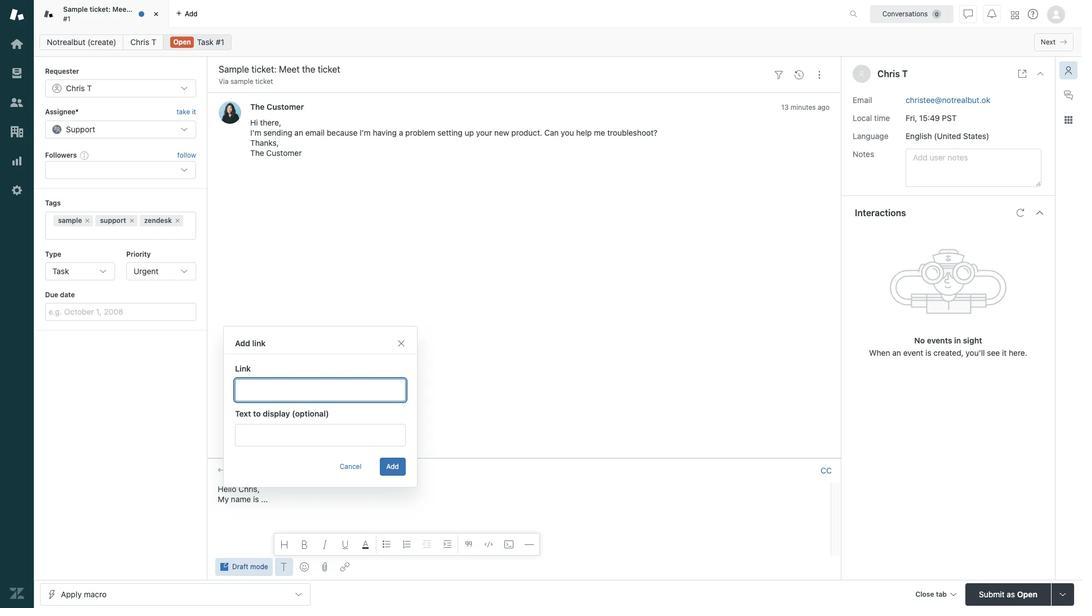 Task type: describe. For each thing, give the bounding box(es) containing it.
your
[[476, 128, 492, 138]]

take
[[177, 108, 190, 116]]

sample ticket: meet the ticket #1
[[63, 5, 162, 23]]

link
[[252, 339, 266, 348]]

(optional)
[[292, 409, 329, 419]]

ticket:
[[90, 5, 111, 14]]

event
[[904, 348, 924, 358]]

Subject field
[[216, 63, 767, 76]]

the inside hi there, i'm sending an email because i'm having a problem setting up your new product. can you help me troubleshoot? thanks, the customer
[[250, 148, 264, 158]]

you
[[561, 128, 574, 138]]

bold (cmd b) image
[[300, 541, 309, 550]]

admin image
[[10, 183, 24, 198]]

ticket inside the sample ticket: meet the ticket #1
[[144, 5, 162, 14]]

get started image
[[10, 37, 24, 51]]

no
[[915, 336, 925, 345]]

1 horizontal spatial chris
[[327, 467, 345, 475]]

problem
[[405, 128, 435, 138]]

my
[[218, 495, 229, 504]]

time
[[874, 113, 890, 123]]

christee@notrealbut.ok
[[906, 95, 991, 105]]

see
[[987, 348, 1000, 358]]

local time
[[853, 113, 890, 123]]

add link dialog
[[223, 326, 418, 488]]

draft mode button
[[215, 559, 273, 577]]

follow
[[177, 151, 196, 160]]

code block (ctrl shift 6) image
[[504, 541, 513, 550]]

views image
[[10, 66, 24, 81]]

1 i'm from the left
[[250, 128, 261, 138]]

email
[[853, 95, 872, 105]]

close image inside tabs tab list
[[151, 8, 162, 20]]

due
[[45, 291, 58, 299]]

underline (cmd u) image
[[341, 541, 350, 550]]

Add user notes text field
[[906, 149, 1042, 187]]

product.
[[512, 128, 542, 138]]

here.
[[1009, 348, 1028, 358]]

hello
[[218, 485, 236, 494]]

add link (cmd k) image
[[340, 563, 349, 572]]

0 horizontal spatial t
[[151, 37, 156, 47]]

13 minutes ago
[[782, 103, 830, 112]]

conversations button
[[870, 5, 954, 23]]

when
[[869, 348, 890, 358]]

interactions
[[855, 208, 906, 218]]

close modal image
[[397, 339, 406, 348]]

bulleted list (cmd shift 8) image
[[382, 541, 391, 550]]

cc
[[821, 466, 832, 476]]

format text image
[[279, 563, 288, 572]]

is inside hello chris, my name is ...
[[253, 495, 259, 504]]

hi
[[250, 118, 258, 128]]

secondary element
[[34, 31, 1082, 54]]

tab containing sample ticket: meet the ticket
[[34, 0, 169, 28]]

in
[[955, 336, 961, 345]]

the customer
[[250, 102, 304, 112]]

follow button
[[177, 151, 196, 161]]

customers image
[[10, 95, 24, 110]]

draft mode
[[232, 563, 268, 572]]

submit
[[979, 590, 1005, 600]]

date
[[60, 291, 75, 299]]

2 i'm from the left
[[360, 128, 371, 138]]

via
[[219, 77, 229, 86]]

new
[[494, 128, 509, 138]]

add for add
[[386, 463, 399, 471]]

notrealbut
[[47, 37, 85, 47]]

me
[[594, 128, 605, 138]]

created,
[[934, 348, 964, 358]]

link
[[235, 364, 251, 374]]

notrealbut (create)
[[47, 37, 116, 47]]

email
[[305, 128, 325, 138]]

get help image
[[1028, 9, 1038, 19]]

customer inside hi there, i'm sending an email because i'm having a problem setting up your new product. can you help me troubleshoot? thanks, the customer
[[266, 148, 302, 158]]

due date
[[45, 291, 75, 299]]

italic (cmd i) image
[[321, 541, 330, 550]]

fri,
[[906, 113, 917, 123]]

take it
[[177, 108, 196, 116]]

fri, 15:49 pst
[[906, 113, 957, 123]]

Link field
[[235, 379, 406, 402]]

pst
[[942, 113, 957, 123]]

customer context image
[[1064, 66, 1073, 75]]

local
[[853, 113, 872, 123]]

events
[[927, 336, 953, 345]]

1 the from the top
[[250, 102, 265, 112]]

tabs tab list
[[34, 0, 838, 28]]

cc button
[[821, 466, 832, 476]]

Public reply composer Draft mode text field
[[213, 483, 828, 507]]

avatar image
[[219, 102, 241, 124]]

having
[[373, 128, 397, 138]]

notes
[[853, 149, 875, 159]]

cancel
[[340, 463, 362, 471]]

next button
[[1034, 33, 1074, 51]]

name
[[231, 495, 251, 504]]

0 vertical spatial customer
[[267, 102, 304, 112]]

13 minutes ago text field
[[782, 103, 830, 112]]

...
[[261, 495, 268, 504]]

add attachment image
[[320, 563, 329, 572]]

submit as open
[[979, 590, 1038, 600]]

user image
[[860, 71, 864, 77]]

because
[[327, 128, 358, 138]]

1 vertical spatial open
[[1018, 590, 1038, 600]]

language
[[853, 131, 889, 141]]

1 horizontal spatial ticket
[[255, 77, 273, 86]]

open link
[[163, 34, 232, 50]]

main element
[[0, 0, 34, 609]]

display
[[263, 409, 290, 419]]

(create)
[[88, 37, 116, 47]]

english (united states)
[[906, 131, 990, 141]]

there,
[[260, 118, 281, 128]]



Task type: locate. For each thing, give the bounding box(es) containing it.
user image
[[859, 70, 865, 77]]

sending
[[263, 128, 292, 138]]

1 vertical spatial is
[[253, 495, 259, 504]]

i'm down hi
[[250, 128, 261, 138]]

2 horizontal spatial t
[[902, 69, 908, 79]]

0 vertical spatial add
[[235, 339, 250, 348]]

is inside no events in sight when an event is created, you'll see it here.
[[926, 348, 932, 358]]

it right take
[[192, 108, 196, 116]]

0 vertical spatial it
[[192, 108, 196, 116]]

1 vertical spatial the
[[250, 148, 264, 158]]

text to display (optional)
[[235, 409, 329, 419]]

0 vertical spatial an
[[294, 128, 303, 138]]

13
[[782, 103, 789, 112]]

thanks,
[[250, 138, 279, 148]]

is right event
[[926, 348, 932, 358]]

1 vertical spatial an
[[893, 348, 901, 358]]

chris t
[[130, 37, 156, 47], [878, 69, 908, 79], [327, 467, 351, 475]]

an inside no events in sight when an event is created, you'll see it here.
[[893, 348, 901, 358]]

it right see
[[1002, 348, 1007, 358]]

close image right view more details image
[[1036, 69, 1045, 78]]

states)
[[963, 131, 990, 141]]

an
[[294, 128, 303, 138], [893, 348, 901, 358]]

the
[[131, 5, 142, 14]]

open inside the secondary element
[[173, 38, 191, 46]]

zendesk image
[[10, 587, 24, 602]]

add link
[[235, 339, 266, 348]]

1 horizontal spatial t
[[347, 467, 351, 475]]

it inside no events in sight when an event is created, you'll see it here.
[[1002, 348, 1007, 358]]

add inside button
[[386, 463, 399, 471]]

mode
[[250, 563, 268, 572]]

hello chris, my name is ...
[[218, 485, 268, 504]]

t right user image at top
[[902, 69, 908, 79]]

text
[[235, 409, 251, 419]]

1 vertical spatial add
[[386, 463, 399, 471]]

0 horizontal spatial is
[[253, 495, 259, 504]]

type
[[45, 250, 61, 259]]

t left open link
[[151, 37, 156, 47]]

2 vertical spatial t
[[347, 467, 351, 475]]

horizontal rule (cmd shift l) image
[[525, 541, 534, 550]]

chris t left edit user icon
[[327, 467, 351, 475]]

priority
[[126, 250, 151, 259]]

0 vertical spatial t
[[151, 37, 156, 47]]

2 vertical spatial chris t
[[327, 467, 351, 475]]

notrealbut (create) button
[[39, 34, 124, 50]]

chris t link
[[123, 34, 164, 50]]

up
[[465, 128, 474, 138]]

open right the chris t link
[[173, 38, 191, 46]]

ticket right sample
[[255, 77, 273, 86]]

minutes
[[791, 103, 816, 112]]

sample
[[63, 5, 88, 14]]

0 vertical spatial chris t
[[130, 37, 156, 47]]

add
[[235, 339, 250, 348], [386, 463, 399, 471]]

0 vertical spatial open
[[173, 38, 191, 46]]

1 vertical spatial ticket
[[255, 77, 273, 86]]

2 vertical spatial chris
[[327, 467, 345, 475]]

1 horizontal spatial is
[[926, 348, 932, 358]]

ago
[[818, 103, 830, 112]]

help
[[576, 128, 592, 138]]

customer up there,
[[267, 102, 304, 112]]

1 horizontal spatial it
[[1002, 348, 1007, 358]]

setting
[[438, 128, 463, 138]]

1 vertical spatial chris
[[878, 69, 900, 79]]

0 horizontal spatial i'm
[[250, 128, 261, 138]]

1 vertical spatial it
[[1002, 348, 1007, 358]]

Text to display (optional) field
[[235, 425, 406, 447]]

the down thanks,
[[250, 148, 264, 158]]

1 horizontal spatial chris t
[[327, 467, 351, 475]]

Due date field
[[45, 303, 196, 322]]

close image
[[151, 8, 162, 20], [1036, 69, 1045, 78]]

ticket right the
[[144, 5, 162, 14]]

0 horizontal spatial chris
[[130, 37, 149, 47]]

an left email
[[294, 128, 303, 138]]

1 horizontal spatial close image
[[1036, 69, 1045, 78]]

add right edit user icon
[[386, 463, 399, 471]]

t
[[151, 37, 156, 47], [902, 69, 908, 79], [347, 467, 351, 475]]

an inside hi there, i'm sending an email because i'm having a problem setting up your new product. can you help me troubleshoot? thanks, the customer
[[294, 128, 303, 138]]

reporting image
[[10, 154, 24, 169]]

0 vertical spatial ticket
[[144, 5, 162, 14]]

english
[[906, 131, 932, 141]]

0 horizontal spatial add
[[235, 339, 250, 348]]

(united
[[934, 131, 961, 141]]

1 vertical spatial chris t
[[878, 69, 908, 79]]

2 the from the top
[[250, 148, 264, 158]]

1 vertical spatial close image
[[1036, 69, 1045, 78]]

add button
[[380, 458, 406, 476]]

zendesk support image
[[10, 7, 24, 22]]

hi there, i'm sending an email because i'm having a problem setting up your new product. can you help me troubleshoot? thanks, the customer
[[250, 118, 658, 158]]

2 horizontal spatial chris t
[[878, 69, 908, 79]]

t left edit user icon
[[347, 467, 351, 475]]

i'm left having
[[360, 128, 371, 138]]

0 horizontal spatial open
[[173, 38, 191, 46]]

increase indent (cmd ]) image
[[443, 541, 452, 550]]

chris t inside the secondary element
[[130, 37, 156, 47]]

#1
[[63, 14, 71, 23]]

task
[[52, 267, 69, 276]]

view more details image
[[1018, 69, 1027, 78]]

troubleshoot?
[[607, 128, 658, 138]]

0 vertical spatial is
[[926, 348, 932, 358]]

is
[[926, 348, 932, 358], [253, 495, 259, 504]]

0 vertical spatial chris
[[130, 37, 149, 47]]

customer
[[267, 102, 304, 112], [266, 148, 302, 158]]

1 horizontal spatial i'm
[[360, 128, 371, 138]]

2 horizontal spatial chris
[[878, 69, 900, 79]]

0 horizontal spatial close image
[[151, 8, 162, 20]]

1 horizontal spatial open
[[1018, 590, 1038, 600]]

chris
[[130, 37, 149, 47], [878, 69, 900, 79], [327, 467, 345, 475]]

can
[[545, 128, 559, 138]]

sight
[[963, 336, 982, 345]]

task button
[[45, 263, 115, 281]]

add for add link
[[235, 339, 250, 348]]

is left ...
[[253, 495, 259, 504]]

conversations
[[883, 9, 928, 18]]

organizations image
[[10, 125, 24, 139]]

close image right the
[[151, 8, 162, 20]]

the up hi
[[250, 102, 265, 112]]

chris left edit user icon
[[327, 467, 345, 475]]

0 horizontal spatial it
[[192, 108, 196, 116]]

a
[[399, 128, 403, 138]]

15:49
[[920, 113, 940, 123]]

1 vertical spatial t
[[902, 69, 908, 79]]

chris right user image at top
[[878, 69, 900, 79]]

sample
[[231, 77, 253, 86]]

quote (cmd shift 9) image
[[464, 541, 473, 550]]

cancel button
[[333, 458, 368, 476]]

take it button
[[177, 107, 196, 118]]

customer down sending
[[266, 148, 302, 158]]

via sample ticket
[[219, 77, 273, 86]]

meet
[[112, 5, 129, 14]]

chris,
[[239, 485, 260, 494]]

add left 'link'
[[235, 339, 250, 348]]

it
[[192, 108, 196, 116], [1002, 348, 1007, 358]]

chris t down the
[[130, 37, 156, 47]]

as
[[1007, 590, 1015, 600]]

0 horizontal spatial an
[[294, 128, 303, 138]]

it inside take it button
[[192, 108, 196, 116]]

code span (ctrl shift 5) image
[[484, 541, 493, 550]]

numbered list (cmd shift 7) image
[[402, 541, 411, 550]]

apps image
[[1064, 116, 1073, 125]]

insert emojis image
[[300, 563, 309, 572]]

urgent
[[134, 267, 159, 276]]

1 vertical spatial customer
[[266, 148, 302, 158]]

open right as
[[1018, 590, 1038, 600]]

0 vertical spatial close image
[[151, 8, 162, 20]]

zendesk products image
[[1011, 11, 1019, 19]]

1 horizontal spatial an
[[893, 348, 901, 358]]

chris t right user image at top
[[878, 69, 908, 79]]

draft
[[232, 563, 248, 572]]

decrease indent (cmd [) image
[[423, 541, 432, 550]]

0 horizontal spatial chris t
[[130, 37, 156, 47]]

open
[[173, 38, 191, 46], [1018, 590, 1038, 600]]

an left event
[[893, 348, 901, 358]]

0 horizontal spatial ticket
[[144, 5, 162, 14]]

0 vertical spatial the
[[250, 102, 265, 112]]

to
[[253, 409, 261, 419]]

no events in sight when an event is created, you'll see it here.
[[869, 336, 1028, 358]]

chris down the
[[130, 37, 149, 47]]

urgent button
[[126, 263, 196, 281]]

the customer link
[[250, 102, 304, 112]]

1 horizontal spatial add
[[386, 463, 399, 471]]

you'll
[[966, 348, 985, 358]]

chris inside the secondary element
[[130, 37, 149, 47]]

events image
[[795, 70, 804, 79]]

tab
[[34, 0, 169, 28]]

edit user image
[[356, 467, 364, 475]]



Task type: vqa. For each thing, say whether or not it's contained in the screenshot.
name
yes



